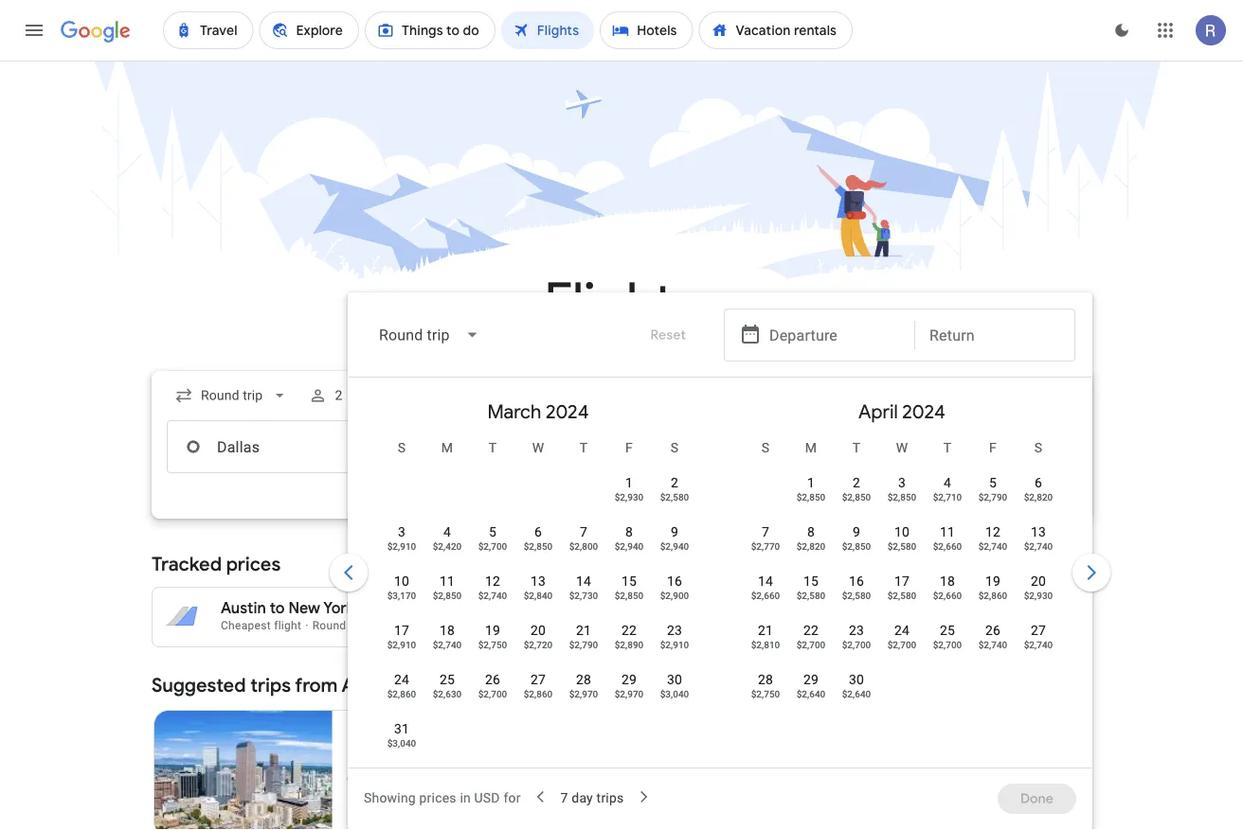 Task type: describe. For each thing, give the bounding box(es) containing it.
2 for 2
[[335, 388, 342, 404]]

mon, apr 8 element
[[807, 523, 815, 542]]

tue, apr 16 element
[[849, 572, 864, 591]]

, 2638 us dollars element for 30
[[842, 689, 871, 700]]

denver
[[347, 726, 399, 746]]

cheapest
[[221, 620, 271, 633]]

$2,740 for the fri, apr 26 element
[[978, 640, 1007, 651]]

, 2739 us dollars element for 12
[[978, 541, 1007, 552]]

13 for 13 $2,840
[[531, 574, 546, 589]]

Departure text field
[[769, 422, 900, 473]]

april
[[859, 400, 898, 424]]

, 2889 us dollars element
[[615, 640, 644, 651]]

$2,710
[[933, 492, 962, 503]]

11 $2,660
[[933, 524, 962, 552]]

, 2807 us dollars element
[[751, 640, 780, 651]]

23 for 23 $2,700
[[849, 623, 864, 639]]

, 2659 us dollars element for 11
[[933, 541, 962, 552]]

mon, mar 25 element
[[440, 671, 455, 690]]

14 $2,730
[[569, 574, 598, 602]]

can
[[772, 596, 792, 609]]

28 $2,970
[[569, 672, 598, 700]]

sat, apr 6 element
[[1035, 474, 1042, 493]]

15 $2,850
[[615, 574, 644, 602]]

23 for 23 $2,910
[[667, 623, 682, 639]]

$2,740 for sat, apr 13 element on the bottom of page
[[1024, 541, 1053, 552]]

sun, mar 3 element
[[398, 523, 406, 542]]

21 $2,790
[[569, 623, 598, 651]]

4 for 4 $2,420
[[443, 524, 451, 540]]

york
[[323, 599, 355, 619]]

row containing 28
[[743, 662, 879, 716]]

, 2724 us dollars element
[[524, 640, 553, 651]]

, 2638 us dollars element for 29
[[797, 689, 826, 700]]

2 $2,580
[[660, 475, 689, 503]]

daily
[[827, 611, 852, 624]]

19 for 19 $2,750
[[485, 623, 500, 639]]

next image
[[1069, 550, 1114, 596]]

to
[[270, 599, 285, 619]]

fri, apr 19 element
[[985, 572, 1001, 591]]

sat, mar 16 element
[[667, 572, 682, 591]]

10 $2,580
[[888, 524, 917, 552]]

28 for 28 $2,970
[[576, 672, 591, 688]]

round
[[312, 620, 346, 633]]

19 $2,750
[[478, 623, 507, 651]]

$2,940 for 8
[[615, 541, 644, 552]]

mon, apr 1 element
[[807, 474, 815, 493]]

sat, apr 13 element
[[1031, 523, 1046, 542]]

thu, mar 7 element
[[580, 523, 587, 542]]

14 $2,660
[[751, 574, 780, 602]]

23 $2,700
[[842, 623, 871, 651]]

tue, apr 23 element
[[849, 622, 864, 641]]

, 2733 us dollars element
[[569, 590, 598, 602]]

17 $2,580
[[888, 574, 917, 602]]

april 2024
[[859, 400, 946, 424]]

, 2709 us dollars element
[[933, 492, 962, 503]]

5 $2,700
[[478, 524, 507, 552]]

f for april 2024
[[989, 440, 997, 456]]

13 $2,840
[[524, 574, 553, 602]]

sun, mar 17 element
[[394, 622, 409, 641]]

, 2747 us dollars element for 28
[[751, 689, 780, 700]]

thu, apr 11 element
[[940, 523, 955, 542]]

22 $2,890
[[615, 623, 644, 651]]

2 return text field from the top
[[929, 422, 1060, 473]]

trips inside region
[[250, 674, 291, 698]]

for inside google flights can help you track prices for selected flights and destinations. we'll check daily and let you know about significant price changes.
[[908, 596, 923, 609]]

26 $2,740
[[978, 623, 1007, 651]]

29 $2,970
[[615, 672, 644, 700]]

4 s from the left
[[1034, 440, 1042, 456]]

8 $2,940
[[615, 524, 644, 552]]

sat, mar 30 element
[[667, 671, 682, 690]]

, 2582 us dollars element
[[660, 492, 689, 503]]

$2,630
[[433, 689, 462, 700]]

2 hr 27 min
[[433, 766, 501, 782]]

sun, mar 24 element
[[394, 671, 409, 690]]

$2,660 for 11
[[933, 541, 962, 552]]

changes.
[[693, 626, 741, 640]]

31
[[394, 722, 409, 737]]

tracked
[[152, 552, 222, 577]]

21 $2,810
[[751, 623, 780, 651]]

, 2857 us dollars element
[[978, 590, 1007, 602]]

$2,740 for fri, apr 12 element
[[978, 541, 1007, 552]]

, 2850 us dollars element for 2
[[842, 492, 871, 503]]

previous image
[[326, 550, 371, 596]]

8 for 8 $2,820
[[807, 524, 815, 540]]

, 2659 us dollars element for 18
[[933, 590, 962, 602]]

4 $2,420
[[433, 524, 462, 552]]

$2,720
[[524, 640, 553, 651]]

wed, mar 20 element
[[531, 622, 546, 641]]

, 2698 us dollars element for 25
[[933, 640, 962, 651]]

$2,580 for 2
[[660, 492, 689, 503]]

16 $2,580
[[842, 574, 871, 602]]

24 for 24 $2,860
[[394, 672, 409, 688]]

15 $2,580
[[797, 574, 826, 602]]

track
[[842, 596, 869, 609]]

showing prices in usd for
[[364, 791, 521, 807]]

8 $2,820
[[797, 524, 826, 552]]

27 $2,740
[[1024, 623, 1053, 651]]

$2,660 for 14
[[751, 590, 780, 602]]

$2,790 for 5
[[978, 492, 1007, 503]]

4 for 4 $2,710
[[944, 475, 951, 491]]

, 2914 us dollars element for 3
[[387, 541, 416, 552]]

, 2697 us dollars element for 23
[[842, 640, 871, 651]]

$2,420
[[433, 541, 462, 552]]

denver nov 4 – 11
[[347, 726, 412, 763]]

$2,930 for 20
[[1024, 590, 1053, 602]]

thu, apr 18 element
[[940, 572, 955, 591]]

13 $2,740
[[1024, 524, 1053, 552]]

7 for 7 day trips
[[561, 791, 568, 807]]

2 button
[[301, 373, 376, 419]]

, 2914 us dollars element for 17
[[387, 640, 416, 651]]

austin inside "tracked prices" region
[[221, 599, 266, 619]]

$2,580 for 10
[[888, 541, 917, 552]]

usd
[[474, 791, 500, 807]]

view
[[1021, 556, 1052, 573]]

$2,640 for 29
[[797, 689, 826, 700]]

20 $2,720
[[524, 623, 553, 651]]

sun, apr 14 element
[[758, 572, 773, 591]]

austin inside region
[[341, 674, 398, 698]]

, 2739 us dollars element for 18
[[433, 640, 462, 651]]

3 $2,910
[[387, 524, 416, 552]]

2024 for march 2024
[[546, 400, 589, 424]]

$2,660 for 18
[[933, 590, 962, 602]]

sun, mar 10 element
[[394, 572, 409, 591]]

, 2970 us dollars element for 29
[[615, 689, 644, 700]]

min
[[479, 766, 501, 782]]

, 2698 us dollars element for 5
[[478, 541, 507, 552]]

, 3172 us dollars element
[[387, 590, 416, 602]]

showing
[[364, 791, 416, 807]]

1 s from the left
[[398, 440, 406, 456]]

24 $2,700
[[888, 623, 917, 651]]

18 for 18 $2,660
[[940, 574, 955, 589]]

mon, apr 22 element
[[803, 622, 819, 641]]

19 $2,860
[[978, 574, 1007, 602]]

or
[[358, 599, 374, 619]]

4 – 11
[[375, 747, 412, 763]]

$2,700 for 23
[[842, 640, 871, 651]]

, 2819 us dollars element
[[1024, 492, 1053, 503]]

$2,640 for 30
[[842, 689, 871, 700]]

10 for 10 $2,580
[[894, 524, 910, 540]]

$2,750 for 19
[[478, 640, 507, 651]]

selected
[[926, 596, 971, 609]]

30 for 30 $2,640
[[849, 672, 864, 688]]

$2,890
[[615, 640, 644, 651]]

$2,850 for 9
[[842, 541, 871, 552]]

2024 for april 2024
[[902, 400, 946, 424]]

25 for 25 $2,630
[[440, 672, 455, 688]]

12 for fri, apr 12 element
[[985, 524, 1001, 540]]

wed, apr 17 element
[[894, 572, 910, 591]]

tracked prices
[[152, 552, 281, 577]]

, 2944 us dollars element
[[660, 541, 689, 552]]

suggested trips from austin region
[[152, 663, 1092, 831]]

wed, mar 13 element
[[531, 572, 546, 591]]

7 for 7 $2,800
[[580, 524, 587, 540]]

we'll
[[765, 611, 790, 624]]

$2,850 for 11
[[433, 590, 462, 602]]

17 $2,910
[[387, 623, 416, 651]]

sat, mar 23 element
[[667, 622, 682, 641]]

$2,820 for 8
[[797, 541, 826, 552]]

27 for 27 $2,860
[[531, 672, 546, 688]]

6 $2,820
[[1024, 475, 1053, 503]]

suggested
[[152, 674, 246, 698]]

view all
[[1021, 556, 1069, 573]]

mon, apr 15 element
[[803, 572, 819, 591]]

14 for 14 $2,660
[[758, 574, 773, 589]]

change appearance image
[[1099, 8, 1145, 53]]

11 for 11 $2,660
[[940, 524, 955, 540]]

1 $2,850
[[797, 475, 826, 503]]

4 $2,710
[[933, 475, 962, 503]]

26 for 26 $2,740
[[985, 623, 1001, 639]]

$2,700 for 25
[[933, 640, 962, 651]]

Flight search field
[[136, 293, 1114, 831]]

17 for 17 $2,910
[[394, 623, 409, 639]]

25 for 25 $2,700
[[940, 623, 955, 639]]

12 $2,740 for tue, mar 12 element
[[478, 574, 507, 602]]

, 2935 us dollars element
[[615, 541, 644, 552]]

31 $3,040
[[387, 722, 416, 749]]

6 for 6 $2,820
[[1035, 475, 1042, 491]]

wed, apr 3 element
[[898, 474, 906, 493]]

, 2579 us dollars element for 17
[[888, 590, 917, 602]]

, 2789 us dollars element
[[978, 492, 1007, 503]]

27 $2,860
[[524, 672, 553, 700]]

sat, mar 9 element
[[671, 523, 678, 542]]

thu, apr 25 element
[[940, 622, 955, 641]]

mon, mar 18 element
[[440, 622, 455, 641]]

, 2629 us dollars element
[[433, 689, 462, 700]]

wed, apr 10 element
[[894, 523, 910, 542]]

$2,800
[[569, 541, 598, 552]]

2 s from the left
[[671, 440, 679, 456]]

20 for 20 $2,930
[[1031, 574, 1046, 589]]

april 2024 row group
[[720, 386, 1084, 761]]

swap origin and destination. image
[[426, 436, 449, 459]]

thu, mar 21 element
[[576, 622, 591, 641]]

google flights can help you track prices for selected flights and destinations. we'll check daily and let you know about significant price changes.
[[693, 596, 1067, 640]]

16 for 16 $2,900
[[667, 574, 682, 589]]

27 inside suggested trips from austin region
[[460, 766, 475, 782]]

1 horizontal spatial and
[[1011, 596, 1031, 609]]



Task type: locate. For each thing, give the bounding box(es) containing it.
23 inside 23 $2,910
[[667, 623, 682, 639]]

0 vertical spatial 25
[[940, 623, 955, 639]]

2 horizontal spatial $2,860
[[978, 590, 1007, 602]]

18 inside 18 $2,660
[[940, 574, 955, 589]]

9 down 2 $2,850 at the right bottom of the page
[[853, 524, 860, 540]]

tue, mar 5 element
[[489, 523, 497, 542]]

Departure text field
[[769, 310, 900, 361]]

0 horizontal spatial austin
[[221, 599, 266, 619]]

5 left the wed, mar 6 element
[[489, 524, 497, 540]]

1 , 2638 us dollars element from the left
[[797, 689, 826, 700]]

fri, apr 26 element
[[985, 622, 1001, 641]]

1 , 2914 us dollars element from the top
[[387, 541, 416, 552]]

29 $2,640
[[797, 672, 826, 700]]

f up fri, mar 1 element
[[625, 440, 633, 456]]

1 1 from the left
[[625, 475, 633, 491]]

2 , 2970 us dollars element from the left
[[615, 689, 644, 700]]

sun, mar 31 element
[[394, 720, 409, 739]]

1 vertical spatial 6
[[534, 524, 542, 540]]

1 horizontal spatial 19
[[985, 574, 1001, 589]]

march 2024
[[487, 400, 589, 424]]

2 8 from the left
[[807, 524, 815, 540]]

, 2579 us dollars element up daily
[[842, 590, 871, 602]]

, 2853 us dollars element
[[797, 492, 826, 503]]

fri, mar 22 element
[[621, 622, 637, 641]]

4 t from the left
[[943, 440, 952, 456]]

7 up ', 2769 us dollars' element
[[762, 524, 769, 540]]

1 22 from the left
[[621, 623, 637, 639]]

19 up , 2857 us dollars 'element'
[[985, 574, 1001, 589]]

1 vertical spatial return text field
[[929, 422, 1060, 473]]

2 , 2638 us dollars element from the left
[[842, 689, 871, 700]]

14 inside 14 $2,730
[[576, 574, 591, 589]]

$2,850 for 15
[[615, 590, 644, 602]]

, 2698 us dollars element down about
[[933, 640, 962, 651]]

0 vertical spatial 24
[[894, 623, 910, 639]]

, 2697 us dollars element down daily
[[842, 640, 871, 651]]

for right usd
[[503, 791, 521, 807]]

2 9 from the left
[[853, 524, 860, 540]]

$2,930 for 1
[[615, 492, 644, 503]]

25 inside 25 $2,700
[[940, 623, 955, 639]]

1 inside 1 $2,930
[[625, 475, 633, 491]]

$2,730
[[569, 590, 598, 602]]

, 2698 us dollars element up tue, mar 12 element
[[478, 541, 507, 552]]

21 inside 21 $2,810
[[758, 623, 773, 639]]

0 horizontal spatial 3
[[398, 524, 406, 540]]

21 inside 21 $2,790
[[576, 623, 591, 639]]

1 f from the left
[[625, 440, 633, 456]]

s left swap origin and destination. image
[[398, 440, 406, 456]]

0 vertical spatial flights
[[544, 270, 699, 337]]

2 28 from the left
[[758, 672, 773, 688]]

23
[[667, 623, 682, 639], [849, 623, 864, 639]]

$2,930 inside march 2024 row group
[[615, 492, 644, 503]]

$2,700 for 26
[[478, 689, 507, 700]]

$2,860 for 19
[[978, 590, 1007, 602]]

2 , 2697 us dollars element from the left
[[842, 640, 871, 651]]

2 $2,940 from the left
[[660, 541, 689, 552]]

154 US dollars text field
[[565, 599, 598, 619]]

s
[[398, 440, 406, 456], [671, 440, 679, 456], [762, 440, 770, 456], [1034, 440, 1042, 456]]

Return text field
[[929, 310, 1060, 361], [929, 422, 1060, 473]]

1 horizontal spatial 18
[[940, 574, 955, 589]]

t
[[489, 440, 497, 456], [580, 440, 588, 456], [852, 440, 861, 456], [943, 440, 952, 456]]

, 2735 us dollars element
[[478, 590, 507, 602]]

0 horizontal spatial $2,820
[[797, 541, 826, 552]]

1 horizontal spatial 12
[[985, 524, 1001, 540]]

0 horizontal spatial 4
[[443, 524, 451, 540]]

$2,790 inside march 2024 row group
[[569, 640, 598, 651]]

19 for 19 $2,860
[[985, 574, 1001, 589]]

t up tue, apr 2 element
[[852, 440, 861, 456]]

1 horizontal spatial 15
[[803, 574, 819, 589]]

1 15 from the left
[[621, 574, 637, 589]]

fri, apr 12 element
[[985, 523, 1001, 542]]

30 down the 23 $2,700
[[849, 672, 864, 688]]

2024
[[546, 400, 589, 424], [902, 400, 946, 424]]

1 horizontal spatial $2,930
[[1024, 590, 1053, 602]]

, 2739 us dollars element for 27
[[1024, 640, 1053, 651]]

$2,910 for 17
[[387, 640, 416, 651]]

$2,860 left "28 $2,970"
[[524, 689, 553, 700]]

grid
[[356, 386, 1084, 780]]

1 horizontal spatial 23
[[849, 623, 864, 639]]

thu, mar 28 element
[[576, 671, 591, 690]]

tracked prices region
[[152, 542, 1092, 648]]

0 vertical spatial $2,820
[[1024, 492, 1053, 503]]

0 horizontal spatial and
[[855, 611, 875, 624]]

30 inside 30 $3,040
[[667, 672, 682, 688]]

from
[[295, 674, 338, 698]]

14
[[576, 574, 591, 589], [758, 574, 773, 589]]

16 $2,900
[[660, 574, 689, 602]]

27 down , 2934 us dollars element
[[1031, 623, 1046, 639]]

suggested trips from austin
[[152, 674, 398, 698]]

prices inside flight search box
[[419, 791, 456, 807]]

2 30 from the left
[[849, 672, 864, 688]]

$2,740 for sat, apr 27 element
[[1024, 640, 1053, 651]]

$2,940
[[615, 541, 644, 552], [660, 541, 689, 552]]

15 for 15 $2,580
[[803, 574, 819, 589]]

0 vertical spatial and
[[1011, 596, 1031, 609]]

4 up $2,420
[[443, 524, 451, 540]]

9 $2,850
[[842, 524, 871, 552]]

3 left mon, mar 4 element
[[398, 524, 406, 540]]

1 vertical spatial flights
[[733, 596, 769, 609]]

12 $2,740 inside march 2024 row group
[[478, 574, 507, 602]]

, 2845 us dollars element
[[615, 590, 644, 602]]

$2,660
[[933, 541, 962, 552], [751, 590, 780, 602], [933, 590, 962, 602]]

12 inside the april 2024 'row group'
[[985, 524, 1001, 540]]

1 vertical spatial 17
[[394, 623, 409, 639]]

$2,850
[[797, 492, 826, 503], [842, 492, 871, 503], [888, 492, 917, 503], [524, 541, 553, 552], [842, 541, 871, 552], [433, 590, 462, 602], [615, 590, 644, 602]]

1 21 from the left
[[576, 623, 591, 639]]

$2,700 down about
[[933, 640, 962, 651]]

m inside the april 2024 'row group'
[[805, 440, 817, 456]]

$2,580 inside march 2024 row group
[[660, 492, 689, 503]]

17 inside 17 $2,910
[[394, 623, 409, 639]]

prices left the in
[[419, 791, 456, 807]]

4
[[944, 475, 951, 491], [443, 524, 451, 540]]

flights inside google flights can help you track prices for selected flights and destinations. we'll check daily and let you know about significant price changes.
[[733, 596, 769, 609]]

1 up , 2853 us dollars element
[[807, 475, 815, 491]]

0 horizontal spatial 11
[[440, 574, 455, 589]]

29 inside 29 $2,970
[[621, 672, 637, 688]]

mon, mar 11 element
[[440, 572, 455, 591]]

1 horizontal spatial , 2697 us dollars element
[[842, 640, 871, 651]]

t down march
[[489, 440, 497, 456]]

sat, mar 2 element
[[671, 474, 678, 493]]

main menu image
[[23, 19, 45, 42]]

, 2698 us dollars element
[[478, 541, 507, 552], [933, 640, 962, 651], [478, 689, 507, 700]]

1 vertical spatial 24
[[394, 672, 409, 688]]

wed, mar 27 element
[[531, 671, 546, 690]]

0 horizontal spatial , 3044 us dollars element
[[387, 738, 416, 749]]

25
[[940, 623, 955, 639], [440, 672, 455, 688]]

22 for 22 $2,890
[[621, 623, 637, 639]]

3 inside 3 $2,850
[[898, 475, 906, 491]]

13 for 13 $2,740
[[1031, 524, 1046, 540]]

w
[[532, 440, 544, 456], [896, 440, 908, 456]]

26
[[985, 623, 1001, 639], [485, 672, 500, 688]]

, 2697 us dollars element for 24
[[888, 640, 917, 651]]

1 horizontal spatial 29
[[803, 672, 819, 688]]

3 for 3 $2,910
[[398, 524, 406, 540]]

frontier image
[[347, 767, 363, 782]]

f inside the april 2024 'row group'
[[989, 440, 997, 456]]

23 down the track
[[849, 623, 864, 639]]

2 horizontal spatial 27
[[1031, 623, 1046, 639]]

2 15 from the left
[[803, 574, 819, 589]]

None text field
[[167, 421, 434, 474]]

$2,910 for 3
[[387, 541, 416, 552]]

trips inside flight search box
[[597, 791, 624, 807]]

13 up $2,840
[[531, 574, 546, 589]]

1 horizontal spatial 30
[[849, 672, 864, 688]]

14 inside 14 $2,660
[[758, 574, 773, 589]]

2 23 from the left
[[849, 623, 864, 639]]

15 inside 15 $2,850
[[621, 574, 637, 589]]

15
[[621, 574, 637, 589], [803, 574, 819, 589]]

fri, mar 15 element
[[621, 572, 637, 591]]

1 horizontal spatial 12 $2,740
[[978, 524, 1007, 552]]

29 inside 29 $2,640
[[803, 672, 819, 688]]

$2,820
[[1024, 492, 1053, 503], [797, 541, 826, 552]]

tue, apr 30 element
[[849, 671, 864, 690]]

m up mon, apr 1 element
[[805, 440, 817, 456]]

10 up , 3172 us dollars element on the left of page
[[394, 574, 409, 589]]

24 for 24 $2,700
[[894, 623, 910, 639]]

0 horizontal spatial , 2970 us dollars element
[[569, 689, 598, 700]]

, 2747 us dollars element
[[478, 640, 507, 651], [751, 689, 780, 700]]

m for march 2024
[[441, 440, 453, 456]]

22 $2,700
[[797, 623, 826, 651]]

2 w from the left
[[896, 440, 908, 456]]

$2,860 inside the april 2024 'row group'
[[978, 590, 1007, 602]]

prices
[[226, 552, 281, 577], [872, 596, 905, 609], [419, 791, 456, 807]]

, 2659 us dollars element up "we'll"
[[751, 590, 780, 602]]

12 for tue, mar 12 element
[[485, 574, 500, 589]]

w inside march 2024 row group
[[532, 440, 544, 456]]

w down the march 2024
[[532, 440, 544, 456]]

2024 inside row group
[[546, 400, 589, 424]]

22 inside the "22 $2,700"
[[803, 623, 819, 639]]

mon, mar 4 element
[[443, 523, 451, 542]]

26 down the flights
[[985, 623, 1001, 639]]

1 vertical spatial 19
[[485, 623, 500, 639]]

0 horizontal spatial prices
[[226, 552, 281, 577]]

tue, apr 2 element
[[853, 474, 860, 493]]

2 $2,850
[[842, 475, 871, 503]]

, 2844 us dollars element
[[524, 590, 553, 602]]

t up thu, apr 4 element
[[943, 440, 952, 456]]

21 up , 2793 us dollars element
[[576, 623, 591, 639]]

2 m from the left
[[805, 440, 817, 456]]

3 s from the left
[[762, 440, 770, 456]]

, 2914 us dollars element
[[387, 541, 416, 552], [387, 640, 416, 651]]

2 16 from the left
[[849, 574, 864, 589]]

row containing 21
[[743, 613, 1061, 667]]

trips
[[250, 674, 291, 698], [597, 791, 624, 807]]

12 $2,740
[[978, 524, 1007, 552], [478, 574, 507, 602]]

$3,040 inside "row"
[[660, 689, 689, 700]]

0 horizontal spatial 22
[[621, 623, 637, 639]]

20 inside 20 $2,720
[[531, 623, 546, 639]]

19 down , 2735 us dollars 'element'
[[485, 623, 500, 639]]

17 down newark
[[394, 623, 409, 639]]

, 2850 us dollars element up wed, apr 10 element
[[888, 492, 917, 503]]

30 down , 2907 us dollars element
[[667, 672, 682, 688]]

2 $2,970 from the left
[[615, 689, 644, 700]]

$2,860 for 27
[[524, 689, 553, 700]]

1 horizontal spatial , 3044 us dollars element
[[660, 689, 689, 700]]

27
[[1031, 623, 1046, 639], [531, 672, 546, 688], [460, 766, 475, 782]]

$3,040 for 31
[[387, 738, 416, 749]]

1 $2,970 from the left
[[569, 689, 598, 700]]

2 22 from the left
[[803, 623, 819, 639]]

m for april 2024
[[805, 440, 817, 456]]

26 inside the 26 $2,700
[[485, 672, 500, 688]]

16 inside 16 $2,900
[[667, 574, 682, 589]]

0 horizontal spatial w
[[532, 440, 544, 456]]

10 inside 10 $2,580
[[894, 524, 910, 540]]

10 $3,170
[[387, 574, 416, 602]]

$2,850 for 2
[[842, 492, 871, 503]]

and down the track
[[855, 611, 875, 624]]

2 f from the left
[[989, 440, 997, 456]]

, 2418 us dollars element
[[433, 541, 462, 552]]

0 vertical spatial 10
[[894, 524, 910, 540]]

1 horizontal spatial you
[[894, 611, 913, 624]]

1 horizontal spatial 2024
[[902, 400, 946, 424]]

$2,700 for 22
[[797, 640, 826, 651]]

6 for 6 $2,850
[[534, 524, 542, 540]]

1 vertical spatial , 2914 us dollars element
[[387, 640, 416, 651]]

12 down the , 2789 us dollars element at right
[[985, 524, 1001, 540]]

1 9 from the left
[[671, 524, 678, 540]]

thu, mar 14 element
[[576, 572, 591, 591]]

15 inside the 15 $2,580
[[803, 574, 819, 589]]

13 inside 13 $2,840
[[531, 574, 546, 589]]

29 for 29 $2,970
[[621, 672, 637, 688]]

21 for 21 $2,810
[[758, 623, 773, 639]]

1 horizontal spatial flights
[[733, 596, 769, 609]]

1 30 from the left
[[667, 672, 682, 688]]

30 $2,640
[[842, 672, 871, 700]]

nov
[[347, 747, 371, 763]]

1 16 from the left
[[667, 574, 682, 589]]

$2,750 up tue, mar 26 element
[[478, 640, 507, 651]]

0 horizontal spatial 24
[[394, 672, 409, 688]]

2 vertical spatial prices
[[419, 791, 456, 807]]

$2,930 inside the april 2024 'row group'
[[1024, 590, 1053, 602]]

, 2739 us dollars element for 26
[[978, 640, 1007, 651]]

30 for 30 $3,040
[[667, 672, 682, 688]]

2024 inside 'row group'
[[902, 400, 946, 424]]

1 28 from the left
[[576, 672, 591, 688]]

9 inside 9 $2,940
[[671, 524, 678, 540]]

29
[[621, 672, 637, 688], [803, 672, 819, 688]]

1 horizontal spatial 8
[[807, 524, 815, 540]]

, 2739 us dollars element for 13
[[1024, 541, 1053, 552]]

17
[[894, 574, 910, 589], [394, 623, 409, 639]]

17 up google flights can help you track prices for selected flights and destinations. we'll check daily and let you know about significant price changes.
[[894, 574, 910, 589]]

14 up , 2733 us dollars element
[[576, 574, 591, 589]]

2024 right march
[[546, 400, 589, 424]]

help
[[795, 596, 817, 609]]

0 horizontal spatial 13
[[531, 574, 546, 589]]

23 $2,910
[[660, 623, 689, 651]]

27 for 27 $2,740
[[1031, 623, 1046, 639]]

9 for 9 $2,850
[[853, 524, 860, 540]]

0 horizontal spatial you
[[820, 596, 839, 609]]

, 3044 us dollars element for 30
[[660, 689, 689, 700]]

1 vertical spatial 5
[[489, 524, 497, 540]]

25 up $2,630
[[440, 672, 455, 688]]

$154
[[565, 599, 598, 619]]

0 horizontal spatial $2,860
[[387, 689, 416, 700]]

22 inside 22 $2,890
[[621, 623, 637, 639]]

grid containing march 2024
[[356, 386, 1084, 780]]

7 $2,770
[[751, 524, 780, 552]]

1 horizontal spatial 14
[[758, 574, 773, 589]]

2 1 from the left
[[807, 475, 815, 491]]

$2,940 up fri, mar 15 element
[[615, 541, 644, 552]]

, 2850 us dollars element for 3
[[888, 492, 917, 503]]

f for march 2024
[[625, 440, 633, 456]]

1 29 from the left
[[621, 672, 637, 688]]

$2,580 up let
[[888, 590, 917, 602]]

12 inside march 2024 row group
[[485, 574, 500, 589]]

wed, apr 24 element
[[894, 622, 910, 641]]

1 horizontal spatial $2,790
[[978, 492, 1007, 503]]

18 inside 18 $2,740
[[440, 623, 455, 639]]

1 $2,930
[[615, 475, 644, 503]]

1 horizontal spatial f
[[989, 440, 997, 456]]

2 for 2 $2,850
[[853, 475, 860, 491]]

, 2970 us dollars element for 28
[[569, 689, 598, 700]]

2 21 from the left
[[758, 623, 773, 639]]

1 , 2697 us dollars element from the left
[[797, 640, 826, 651]]

flight
[[274, 620, 302, 633]]

0 horizontal spatial f
[[625, 440, 633, 456]]

, 2747 us dollars element up tue, mar 26 element
[[478, 640, 507, 651]]

austin to new york or newark
[[221, 599, 432, 619]]

all
[[1055, 556, 1069, 573]]

prices for showing prices in usd for
[[419, 791, 456, 807]]

8 inside '8 $2,940'
[[625, 524, 633, 540]]

grid inside flight search box
[[356, 386, 1084, 780]]

fri, mar 1 element
[[625, 474, 633, 493]]

1 horizontal spatial 17
[[894, 574, 910, 589]]

, 2579 us dollars element for 16
[[842, 590, 871, 602]]

11 inside 11 $2,850
[[440, 574, 455, 589]]

, 3044 us dollars element down 31
[[387, 738, 416, 749]]

0 horizontal spatial 9
[[671, 524, 678, 540]]

8 up , 2935 us dollars element
[[625, 524, 633, 540]]

google
[[693, 596, 730, 609]]

1 horizontal spatial m
[[805, 440, 817, 456]]

let
[[878, 611, 891, 624]]

0 horizontal spatial $2,790
[[569, 640, 598, 651]]

20 inside 20 $2,930
[[1031, 574, 1046, 589]]

hr
[[444, 766, 456, 782]]

$2,740 down the price
[[1024, 640, 1053, 651]]

2 14 from the left
[[758, 574, 773, 589]]

fri, apr 5 element
[[989, 474, 997, 493]]

28 down , 2793 us dollars element
[[576, 672, 591, 688]]

25 $2,700
[[933, 623, 962, 651]]

prices up let
[[872, 596, 905, 609]]

sun, apr 7 element
[[762, 523, 769, 542]]

$2,740 for mon, mar 18 element
[[433, 640, 462, 651]]

tue, apr 9 element
[[853, 523, 860, 542]]

$2,750 inside march 2024 row group
[[478, 640, 507, 651]]

$2,820 up sat, apr 13 element on the bottom of page
[[1024, 492, 1053, 503]]

$2,740 up 'mon, mar 25' element at the left
[[433, 640, 462, 651]]

$2,700 down let
[[888, 640, 917, 651]]

, 2747 us dollars element inside the april 2024 'row group'
[[751, 689, 780, 700]]

$2,750 for 28
[[751, 689, 780, 700]]

25 inside "25 $2,630"
[[440, 672, 455, 688]]

row containing 24
[[379, 662, 697, 716]]

row containing 7
[[743, 514, 1061, 568]]

f inside march 2024 row group
[[625, 440, 633, 456]]

28 inside 28 $2,750
[[758, 672, 773, 688]]

day
[[572, 791, 593, 807]]

1 horizontal spatial $2,970
[[615, 689, 644, 700]]

0 horizontal spatial 19
[[485, 623, 500, 639]]

2 2024 from the left
[[902, 400, 946, 424]]

, 2970 us dollars element
[[569, 689, 598, 700], [615, 689, 644, 700]]

7 $2,800
[[569, 524, 598, 552]]

trip
[[349, 620, 367, 633]]

1 vertical spatial , 3044 us dollars element
[[387, 738, 416, 749]]

, 2860 us dollars element
[[387, 689, 416, 700]]

$2,660 up about
[[933, 590, 962, 602]]

$2,750 inside the april 2024 'row group'
[[751, 689, 780, 700]]

2 t from the left
[[580, 440, 588, 456]]

0 vertical spatial , 3044 us dollars element
[[660, 689, 689, 700]]

$2,700 for 5
[[478, 541, 507, 552]]

15 up the , 2845 us dollars element
[[621, 574, 637, 589]]

18 down 11 $2,850
[[440, 623, 455, 639]]

, 2659 us dollars element for 14
[[751, 590, 780, 602]]

25 down selected
[[940, 623, 955, 639]]

, 2854 us dollars element
[[524, 541, 553, 552]]

, 2798 us dollars element
[[569, 541, 598, 552]]

$2,970 for 29
[[615, 689, 644, 700]]

28 for 28 $2,750
[[758, 672, 773, 688]]

7 up $2,800
[[580, 524, 587, 540]]

, 2850 us dollars element up mon, mar 18 element
[[433, 590, 462, 602]]

know
[[916, 611, 945, 624]]

, 2769 us dollars element
[[751, 541, 780, 552]]

march 2024 row group
[[356, 386, 720, 766]]

2 vertical spatial , 2698 us dollars element
[[478, 689, 507, 700]]

, 2817 us dollars element
[[797, 541, 826, 552]]

$2,790 up thu, mar 28 element
[[569, 640, 598, 651]]

0 horizontal spatial 15
[[621, 574, 637, 589]]

21
[[576, 623, 591, 639], [758, 623, 773, 639]]

1 14 from the left
[[576, 574, 591, 589]]

, 2903 us dollars element
[[660, 590, 689, 602]]

$2,740 for tue, mar 12 element
[[478, 590, 507, 602]]

0 horizontal spatial 12 $2,740
[[478, 574, 507, 602]]

$3,170
[[387, 590, 416, 602]]

12
[[985, 524, 1001, 540], [485, 574, 500, 589]]

, 2747 us dollars element inside march 2024 row group
[[478, 640, 507, 651]]

3 right tue, apr 2 element
[[898, 475, 906, 491]]

1 t from the left
[[489, 440, 497, 456]]

trips left from
[[250, 674, 291, 698]]

row containing 17
[[379, 613, 697, 667]]

$2,970 right , 2859 us dollars element
[[569, 689, 598, 700]]

1 horizontal spatial $2,820
[[1024, 492, 1053, 503]]

$3,040 down 31
[[387, 738, 416, 749]]

0 vertical spatial 27
[[1031, 623, 1046, 639]]

prices up to
[[226, 552, 281, 577]]

$2,790 for 21
[[569, 640, 598, 651]]

28 inside "28 $2,970"
[[576, 672, 591, 688]]

w inside the april 2024 'row group'
[[896, 440, 908, 456]]

$2,970 for 28
[[569, 689, 598, 700]]

13 inside 13 $2,740
[[1031, 524, 1046, 540]]

24 $2,860
[[387, 672, 416, 700]]

0 vertical spatial you
[[820, 596, 839, 609]]

you
[[820, 596, 839, 609], [894, 611, 913, 624]]

9 $2,940
[[660, 524, 689, 552]]

tue, mar 26 element
[[485, 671, 500, 690]]

0 horizontal spatial m
[[441, 440, 453, 456]]

4 inside 4 $2,420
[[443, 524, 451, 540]]

10
[[894, 524, 910, 540], [394, 574, 409, 589]]

0 vertical spatial $3,040
[[660, 689, 689, 700]]

2 , 2914 us dollars element from the top
[[387, 640, 416, 651]]

3 for 3 $2,850
[[898, 475, 906, 491]]

, 2638 us dollars element right 28 $2,750
[[797, 689, 826, 700]]

21 up $2,810
[[758, 623, 773, 639]]

tue, mar 19 element
[[485, 622, 500, 641]]

23 up , 2907 us dollars element
[[667, 623, 682, 639]]

$2,580 up sat, mar 9 element
[[660, 492, 689, 503]]

$2,790 inside the april 2024 'row group'
[[978, 492, 1007, 503]]

2 vertical spatial 27
[[460, 766, 475, 782]]

21 for 21 $2,790
[[576, 623, 591, 639]]

1 horizontal spatial $3,040
[[660, 689, 689, 700]]

8 inside 8 $2,820
[[807, 524, 815, 540]]

$2,700 for 24
[[888, 640, 917, 651]]

cheapest flight
[[221, 620, 302, 633]]

22 for 22 $2,700
[[803, 623, 819, 639]]

prices inside google flights can help you track prices for selected flights and destinations. we'll check daily and let you know about significant price changes.
[[872, 596, 905, 609]]

, 2579 us dollars element up 'wed, apr 17' element
[[888, 541, 917, 552]]

0 horizontal spatial trips
[[250, 674, 291, 698]]

1 vertical spatial 12 $2,740
[[478, 574, 507, 602]]

, 2739 us dollars element
[[978, 541, 1007, 552], [1024, 541, 1053, 552], [433, 640, 462, 651], [978, 640, 1007, 651], [1024, 640, 1053, 651]]

$2,740 up fri, apr 19 element at bottom right
[[978, 541, 1007, 552]]

, 2698 us dollars element for 26
[[478, 689, 507, 700]]

$2,580 up daily
[[842, 590, 871, 602]]

6 $2,850
[[524, 524, 553, 552]]

2 29 from the left
[[803, 672, 819, 688]]

$2,970 right "28 $2,970"
[[615, 689, 644, 700]]

1 horizontal spatial $2,940
[[660, 541, 689, 552]]

5 inside 5 $2,790
[[989, 475, 997, 491]]

3 , 2697 us dollars element from the left
[[888, 640, 917, 651]]

, 2659 us dollars element up thu, apr 18 element
[[933, 541, 962, 552]]

$3,040 right 29 $2,970
[[660, 689, 689, 700]]

$2,910 up sun, mar 10 element
[[387, 541, 416, 552]]

1 vertical spatial $2,790
[[569, 640, 598, 651]]

, 2859 us dollars element
[[524, 689, 553, 700]]

1 , 2970 us dollars element from the left
[[569, 689, 598, 700]]

14 for 14 $2,730
[[576, 574, 591, 589]]

1 horizontal spatial for
[[908, 596, 923, 609]]

19 inside 19 $2,750
[[485, 623, 500, 639]]

$2,850 for 1
[[797, 492, 826, 503]]

7 day trips
[[561, 791, 624, 807]]

0 vertical spatial $2,750
[[478, 640, 507, 651]]

destinations.
[[693, 611, 762, 624]]

$2,910 for 23
[[660, 640, 689, 651]]

26 inside 26 $2,740
[[985, 623, 1001, 639]]

17 for 17 $2,580
[[894, 574, 910, 589]]

2 inside suggested trips from austin region
[[433, 766, 441, 782]]

17 inside 17 $2,580
[[894, 574, 910, 589]]

2 inside popup button
[[335, 388, 342, 404]]

t down the march 2024
[[580, 440, 588, 456]]

, 2970 us dollars element right "28 $2,970"
[[615, 689, 644, 700]]

1 inside "1 $2,850"
[[807, 475, 815, 491]]

9
[[671, 524, 678, 540], [853, 524, 860, 540]]

, 2659 us dollars element up about
[[933, 590, 962, 602]]

wed, mar 6 element
[[534, 523, 542, 542]]

1 horizontal spatial $2,750
[[751, 689, 780, 700]]

sun, apr 21 element
[[758, 622, 773, 641]]

25 $2,630
[[433, 672, 462, 700]]

15 for 15 $2,850
[[621, 574, 637, 589]]

, 2747 us dollars element for 19
[[478, 640, 507, 651]]

, 2579 us dollars element
[[888, 541, 917, 552], [797, 590, 826, 602], [842, 590, 871, 602], [888, 590, 917, 602]]

0 horizontal spatial $2,940
[[615, 541, 644, 552]]

0 vertical spatial $2,790
[[978, 492, 1007, 503]]

6 inside 6 $2,820
[[1035, 475, 1042, 491]]

19 inside 19 $2,860
[[985, 574, 1001, 589]]

1 m from the left
[[441, 440, 453, 456]]

18 $2,740
[[433, 623, 462, 651]]

round trip
[[312, 620, 367, 633]]

8 up , 2817 us dollars element
[[807, 524, 815, 540]]

1 horizontal spatial , 2638 us dollars element
[[842, 689, 871, 700]]

, 3044 us dollars element for 31
[[387, 738, 416, 749]]

$2,850 for 3
[[888, 492, 917, 503]]

 image
[[426, 765, 429, 784]]

24 inside 24 $2,700
[[894, 623, 910, 639]]

1 vertical spatial you
[[894, 611, 913, 624]]

1 horizontal spatial 1
[[807, 475, 815, 491]]

$2,940 for 9
[[660, 541, 689, 552]]

$2,770
[[751, 541, 780, 552]]

1 return text field from the top
[[929, 310, 1060, 361]]

fri, mar 8 element
[[625, 523, 633, 542]]

w for april
[[896, 440, 908, 456]]

1 for march 2024
[[625, 475, 633, 491]]

, 3044 us dollars element
[[660, 689, 689, 700], [387, 738, 416, 749]]

$3,040
[[660, 689, 689, 700], [387, 738, 416, 749]]

1 8 from the left
[[625, 524, 633, 540]]

$2,640 right 29 $2,640
[[842, 689, 871, 700]]

1 horizontal spatial $2,640
[[842, 689, 871, 700]]

18
[[940, 574, 955, 589], [440, 623, 455, 639]]

3 t from the left
[[852, 440, 861, 456]]

3 inside 3 $2,910
[[398, 524, 406, 540]]

0 horizontal spatial 21
[[576, 623, 591, 639]]

sat, apr 20 element
[[1031, 572, 1046, 591]]

3 $2,850
[[888, 475, 917, 503]]

, 2579 us dollars element up check
[[797, 590, 826, 602]]

fri, mar 29 element
[[621, 671, 637, 690]]

30 inside 30 $2,640
[[849, 672, 864, 688]]

27 inside 27 $2,740
[[1031, 623, 1046, 639]]

1 23 from the left
[[667, 623, 682, 639]]

, 2850 us dollars element
[[842, 492, 871, 503], [888, 492, 917, 503], [842, 541, 871, 552], [433, 590, 462, 602]]

11 down the $2,710
[[940, 524, 955, 540]]

1 2024 from the left
[[546, 400, 589, 424]]

18 for 18 $2,740
[[440, 623, 455, 639]]

1 $2,640 from the left
[[797, 689, 826, 700]]

row containing 10
[[379, 564, 697, 618]]

11 down $2,420
[[440, 574, 455, 589]]

26 $2,700
[[478, 672, 507, 700]]

, 2739 us dollars element up view
[[1024, 541, 1053, 552]]

23 inside the 23 $2,700
[[849, 623, 864, 639]]

, 2659 us dollars element
[[933, 541, 962, 552], [751, 590, 780, 602], [933, 590, 962, 602]]

sun, apr 28 element
[[758, 671, 773, 690]]

sat, apr 27 element
[[1031, 622, 1046, 641]]

0 horizontal spatial 29
[[621, 672, 637, 688]]

2 $2,640 from the left
[[842, 689, 871, 700]]

16
[[667, 574, 682, 589], [849, 574, 864, 589]]

0 horizontal spatial , 2747 us dollars element
[[478, 640, 507, 651]]

0 horizontal spatial $3,040
[[387, 738, 416, 749]]

flights
[[974, 596, 1008, 609]]

row containing 3
[[379, 514, 697, 568]]

4 inside 4 $2,710
[[944, 475, 951, 491]]

30
[[667, 672, 682, 688], [849, 672, 864, 688]]

0 horizontal spatial 12
[[485, 574, 500, 589]]

, 2850 us dollars element up tue, apr 16 element
[[842, 541, 871, 552]]

26 for 26 $2,700
[[485, 672, 500, 688]]

1 vertical spatial for
[[503, 791, 521, 807]]

1 horizontal spatial 16
[[849, 574, 864, 589]]

thu, apr 4 element
[[944, 474, 951, 493]]

12 $2,740 for fri, apr 12 element
[[978, 524, 1007, 552]]

$2,860 up 31
[[387, 689, 416, 700]]

austin up denver
[[341, 674, 398, 698]]

price
[[1040, 611, 1067, 624]]

10 inside 10 $3,170
[[394, 574, 409, 589]]

1 horizontal spatial prices
[[419, 791, 456, 807]]

2 horizontal spatial 7
[[762, 524, 769, 540]]

13 up view
[[1031, 524, 1046, 540]]

, 2931 us dollars element
[[615, 492, 644, 503]]

for up know
[[908, 596, 923, 609]]

3
[[898, 475, 906, 491], [398, 524, 406, 540]]

12 $2,740 inside the april 2024 'row group'
[[978, 524, 1007, 552]]

5 inside 5 $2,700
[[489, 524, 497, 540]]

11 inside the 11 $2,660
[[940, 524, 955, 540]]

27 inside 27 $2,860
[[531, 672, 546, 688]]

, 2739 us dollars element up 'mon, mar 25' element at the left
[[433, 640, 462, 651]]

0 vertical spatial 3
[[898, 475, 906, 491]]

$2,930 up fri, mar 8 element
[[615, 492, 644, 503]]

$2,580 for 15
[[797, 590, 826, 602]]

, 2793 us dollars element
[[569, 640, 598, 651]]

24 up , 2860 us dollars element
[[394, 672, 409, 688]]

1 vertical spatial 25
[[440, 672, 455, 688]]

9 inside 9 $2,850
[[853, 524, 860, 540]]

for inside flight search box
[[503, 791, 521, 807]]

$2,740 up tue, mar 19 element
[[478, 590, 507, 602]]

$2,860 for 24
[[387, 689, 416, 700]]

, 2697 us dollars element down check
[[797, 640, 826, 651]]

None field
[[364, 313, 495, 358], [167, 379, 297, 413], [364, 313, 495, 358], [167, 379, 297, 413]]

1 horizontal spatial 4
[[944, 475, 951, 491]]

0 vertical spatial return text field
[[929, 310, 1060, 361]]

tue, mar 12 element
[[485, 572, 500, 591]]

24 inside 24 $2,860
[[394, 672, 409, 688]]

nonstop
[[370, 766, 422, 782]]

$2,820 for 6
[[1024, 492, 1053, 503]]

mon, apr 29 element
[[803, 671, 819, 690]]

$2,700 right ", 2629 us dollars" element
[[478, 689, 507, 700]]

, 2907 us dollars element
[[660, 640, 689, 651]]

7 inside 7 $2,800
[[580, 524, 587, 540]]

1 $2,940 from the left
[[615, 541, 644, 552]]

, 2638 us dollars element
[[797, 689, 826, 700], [842, 689, 871, 700]]

m inside row group
[[441, 440, 453, 456]]

27 right hr
[[460, 766, 475, 782]]

1 vertical spatial 12
[[485, 574, 500, 589]]

7 inside 7 $2,770
[[762, 524, 769, 540]]

in
[[460, 791, 471, 807]]

10 for 10 $3,170
[[394, 574, 409, 589]]

0 horizontal spatial $2,750
[[478, 640, 507, 651]]

1 w from the left
[[532, 440, 544, 456]]

1 horizontal spatial 3
[[898, 475, 906, 491]]

6 inside 6 $2,850
[[534, 524, 542, 540]]

$2,850 for 6
[[524, 541, 553, 552]]

$2,740 down significant on the right bottom of page
[[978, 640, 1007, 651]]

2 inside 2 $2,580
[[671, 475, 678, 491]]

0 vertical spatial , 2698 us dollars element
[[478, 541, 507, 552]]

30 $3,040
[[660, 672, 689, 700]]

12 $2,740 down the , 2789 us dollars element at right
[[978, 524, 1007, 552]]

2 inside 2 $2,850
[[853, 475, 860, 491]]

, 2934 us dollars element
[[1024, 590, 1053, 602]]

, 2697 us dollars element
[[797, 640, 826, 651], [842, 640, 871, 651], [888, 640, 917, 651]]

row containing 14
[[743, 564, 1061, 618]]

24 right let
[[894, 623, 910, 639]]

$2,860 up significant on the right bottom of page
[[978, 590, 1007, 602]]

7 for 7 $2,770
[[762, 524, 769, 540]]

9 for 9 $2,940
[[671, 524, 678, 540]]

16 inside 16 $2,580
[[849, 574, 864, 589]]



Task type: vqa. For each thing, say whether or not it's contained in the screenshot.


